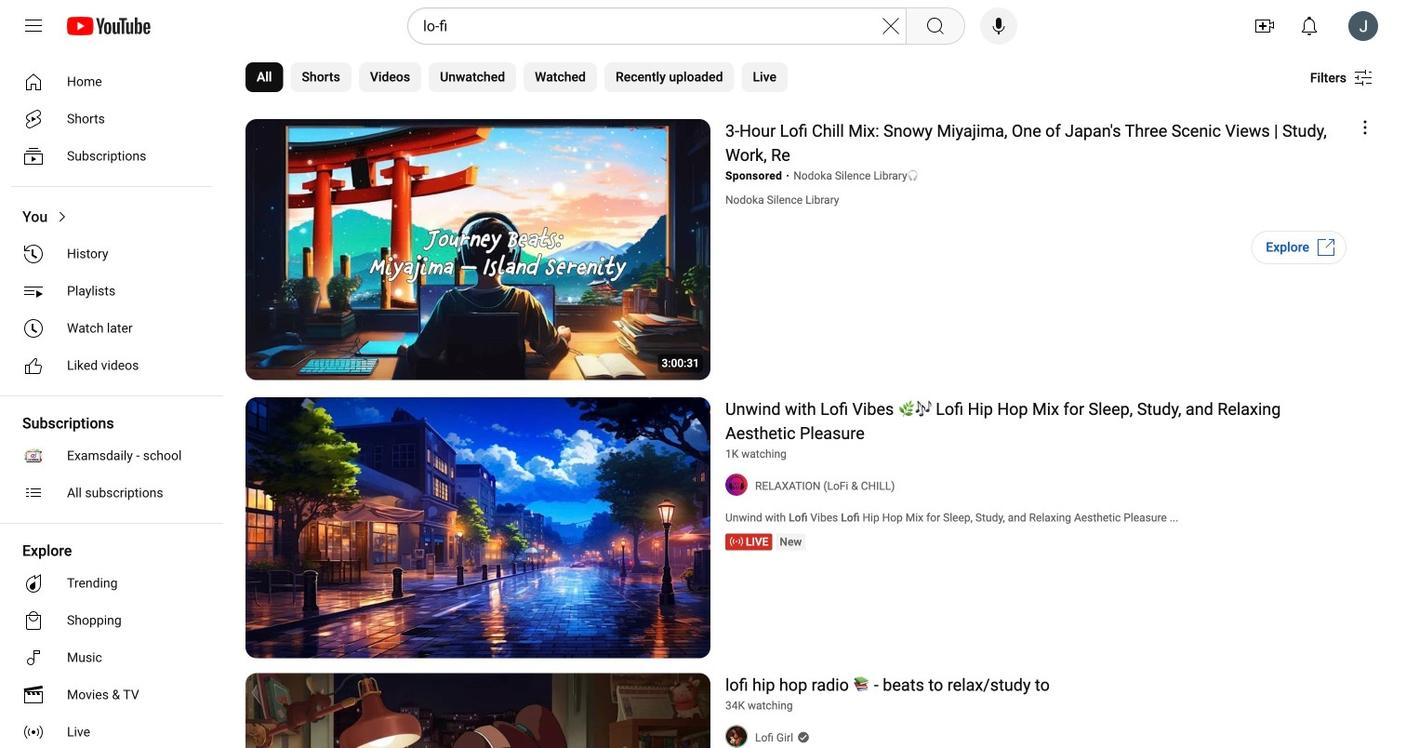 Task type: describe. For each thing, give the bounding box(es) containing it.
go to channel image for lofi hip hop radio 📚 - beats to relax/study to by lofi girl 394,189,123 views element
[[726, 725, 748, 748]]

verified image
[[794, 731, 810, 744]]

3 hours, 31 seconds image
[[658, 354, 703, 373]]

sponsored image
[[726, 167, 794, 184]]

live image
[[726, 534, 773, 550]]

new image
[[776, 534, 806, 550]]

go to channel image for unwind with lofi vibes 🌿🎶 lofi hip hop mix for sleep, study, and relaxing aesthetic pleasure by relaxation (lofi & chill) 29,430 views element on the bottom right of page
[[726, 474, 748, 496]]

lofi hip hop radio 📚 - beats to relax/study to by lofi girl 394,189,123 views element
[[726, 676, 1050, 695]]

avatar image image
[[1349, 11, 1379, 41]]



Task type: vqa. For each thing, say whether or not it's contained in the screenshot.
LIVE "image"
yes



Task type: locate. For each thing, give the bounding box(es) containing it.
tab list
[[246, 55, 796, 99]]

unwind with lofi vibes 🌿🎶 lofi hip hop mix for sleep, study, and relaxing aesthetic pleasure by relaxation (lofi & chill) 29,430 views element
[[726, 400, 1282, 443]]

1 vertical spatial go to channel image
[[726, 725, 748, 748]]

None text field
[[1311, 70, 1347, 86]]

0 vertical spatial go to channel image
[[726, 474, 748, 496]]

go to channel image up 'live' image
[[726, 474, 748, 496]]

go to channel image
[[726, 474, 748, 496], [726, 725, 748, 748]]

1 go to channel image from the top
[[726, 474, 748, 496]]

Search text field
[[423, 14, 880, 38]]

None search field
[[374, 7, 970, 45]]

go to channel image left verified icon
[[726, 725, 748, 748]]

None text field
[[1267, 240, 1310, 255]]

2 go to channel image from the top
[[726, 725, 748, 748]]



